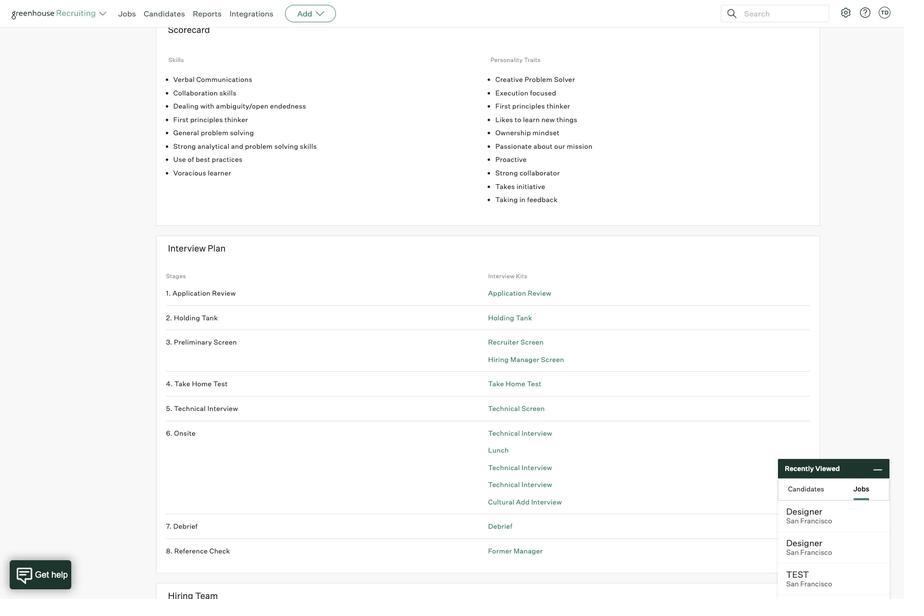 Task type: vqa. For each thing, say whether or not it's contained in the screenshot.


Task type: describe. For each thing, give the bounding box(es) containing it.
learn
[[523, 115, 540, 124]]

of
[[188, 155, 194, 164]]

1 horizontal spatial first
[[496, 102, 511, 110]]

hiring manager screen link
[[488, 355, 565, 364]]

manager for hiring
[[511, 355, 540, 364]]

interview up cultural add interview link
[[522, 463, 553, 472]]

taking
[[496, 196, 518, 204]]

2 technical interview from the top
[[488, 463, 553, 472]]

1 vertical spatial skills
[[300, 142, 317, 150]]

dealing with ambiguity/open endedness
[[173, 102, 306, 110]]

3.
[[166, 338, 172, 346]]

2 francisco from the top
[[801, 549, 833, 557]]

solver
[[554, 75, 575, 83]]

2.
[[166, 314, 172, 322]]

interview left plan
[[168, 243, 206, 254]]

1 test from the left
[[213, 380, 228, 388]]

use of best practices
[[173, 155, 243, 164]]

0 horizontal spatial jobs
[[118, 9, 136, 18]]

former
[[488, 547, 512, 555]]

former manager
[[488, 547, 543, 555]]

interview left kits
[[488, 273, 515, 280]]

stages
[[166, 273, 186, 280]]

test san francisco
[[787, 569, 833, 589]]

collaboration
[[173, 89, 218, 97]]

1.
[[166, 289, 171, 297]]

feedback
[[527, 196, 558, 204]]

recruiter
[[488, 338, 519, 346]]

takes
[[496, 182, 515, 190]]

5. technical interview
[[166, 404, 238, 413]]

new
[[542, 115, 555, 124]]

creative
[[496, 75, 523, 83]]

1 technical interview link from the top
[[488, 429, 553, 437]]

debrief link
[[488, 523, 513, 531]]

use
[[173, 155, 186, 164]]

things
[[557, 115, 578, 124]]

mission
[[567, 142, 593, 150]]

recruiter screen link
[[488, 338, 544, 346]]

voracious
[[173, 169, 206, 177]]

scorecard
[[168, 24, 210, 35]]

0 vertical spatial skills
[[220, 89, 237, 97]]

7.
[[166, 523, 172, 531]]

screen right preliminary
[[214, 338, 237, 346]]

reports link
[[193, 9, 222, 18]]

interview plan
[[168, 243, 226, 254]]

interview down 4. take home test
[[208, 404, 238, 413]]

hiring
[[488, 355, 509, 364]]

0 horizontal spatial thinker
[[225, 115, 248, 124]]

1 review from the left
[[212, 289, 236, 297]]

general problem solving
[[173, 129, 254, 137]]

execution
[[496, 89, 529, 97]]

best
[[196, 155, 210, 164]]

1 vertical spatial first principles thinker
[[173, 115, 248, 124]]

recently
[[785, 465, 814, 473]]

1 tank from the left
[[202, 314, 218, 322]]

td button
[[879, 7, 891, 18]]

test
[[787, 569, 809, 580]]

technical screen link
[[488, 404, 545, 413]]

candidates link
[[144, 9, 185, 18]]

collaboration skills
[[173, 89, 237, 97]]

taking in feedback
[[496, 196, 558, 204]]

0 horizontal spatial problem
[[201, 129, 229, 137]]

collaborator
[[520, 169, 560, 177]]

4. take home test
[[166, 380, 228, 388]]

2 take from the left
[[488, 380, 504, 388]]

technical screen
[[488, 404, 545, 413]]

execution focused
[[496, 89, 557, 97]]

ownership
[[496, 129, 531, 137]]

holding tank link
[[488, 314, 532, 322]]

learner
[[208, 169, 231, 177]]

6.
[[166, 429, 173, 437]]

1 designer from the top
[[787, 506, 823, 517]]

cultural add interview
[[488, 498, 562, 506]]

1 designer san francisco from the top
[[787, 506, 833, 526]]

0 horizontal spatial principles
[[190, 115, 223, 124]]

cultural
[[488, 498, 515, 506]]

tab list containing candidates
[[779, 479, 889, 501]]

technical up the lunch
[[488, 429, 520, 437]]

2 debrief from the left
[[488, 523, 513, 531]]

3 technical interview link from the top
[[488, 481, 553, 489]]

in
[[520, 196, 526, 204]]

configure image
[[840, 7, 852, 18]]

skills
[[169, 56, 184, 64]]

1 vertical spatial problem
[[245, 142, 273, 150]]

take home test
[[488, 380, 542, 388]]

mindset
[[533, 129, 560, 137]]

2 test from the left
[[527, 380, 542, 388]]

take home test link
[[488, 380, 542, 388]]

1 san from the top
[[787, 517, 799, 526]]

7. debrief
[[166, 523, 198, 531]]

technical down the lunch
[[488, 463, 520, 472]]

to
[[515, 115, 522, 124]]

onsite
[[174, 429, 196, 437]]

endedness
[[270, 102, 306, 110]]

and
[[231, 142, 244, 150]]

1 vertical spatial jobs
[[854, 485, 870, 493]]

strong collaborator
[[496, 169, 560, 177]]

preliminary
[[174, 338, 212, 346]]

screen down recruiter screen
[[541, 355, 565, 364]]



Task type: locate. For each thing, give the bounding box(es) containing it.
personality traits
[[491, 56, 541, 64]]

1 vertical spatial principles
[[190, 115, 223, 124]]

strong
[[173, 142, 196, 150], [496, 169, 518, 177]]

technical interview link down lunch link
[[488, 463, 553, 472]]

1 vertical spatial candidates
[[788, 485, 825, 493]]

application down stages
[[173, 289, 211, 297]]

1 vertical spatial technical interview
[[488, 463, 553, 472]]

creative problem solver
[[496, 75, 575, 83]]

1 francisco from the top
[[801, 517, 833, 526]]

2 home from the left
[[506, 380, 526, 388]]

strong for strong collaborator
[[496, 169, 518, 177]]

first principles thinker up general problem solving
[[173, 115, 248, 124]]

first up likes on the top right of page
[[496, 102, 511, 110]]

general
[[173, 129, 199, 137]]

add
[[297, 9, 312, 18], [516, 498, 530, 506]]

2 designer san francisco from the top
[[787, 538, 833, 557]]

check
[[210, 547, 230, 555]]

first down dealing
[[173, 115, 189, 124]]

interview up cultural add interview
[[522, 481, 553, 489]]

application review link
[[488, 289, 552, 297]]

0 horizontal spatial test
[[213, 380, 228, 388]]

holding up recruiter
[[488, 314, 515, 322]]

0 vertical spatial technical interview link
[[488, 429, 553, 437]]

designer
[[787, 506, 823, 517], [787, 538, 823, 549]]

1 horizontal spatial thinker
[[547, 102, 570, 110]]

3 san from the top
[[787, 580, 799, 589]]

manager
[[511, 355, 540, 364], [514, 547, 543, 555]]

2 technical interview link from the top
[[488, 463, 553, 472]]

1 vertical spatial san
[[787, 549, 799, 557]]

san
[[787, 517, 799, 526], [787, 549, 799, 557], [787, 580, 799, 589]]

screen up the hiring manager screen link
[[521, 338, 544, 346]]

focused
[[530, 89, 557, 97]]

strong up takes on the right top
[[496, 169, 518, 177]]

voracious learner
[[173, 169, 231, 177]]

test
[[213, 380, 228, 388], [527, 380, 542, 388]]

strong down general
[[173, 142, 196, 150]]

1 horizontal spatial holding
[[488, 314, 515, 322]]

debrief up former
[[488, 523, 513, 531]]

home up 5. technical interview
[[192, 380, 212, 388]]

interview right the cultural
[[531, 498, 562, 506]]

jobs
[[118, 9, 136, 18], [854, 485, 870, 493]]

san inside test san francisco
[[787, 580, 799, 589]]

take right 4.
[[174, 380, 190, 388]]

0 vertical spatial san
[[787, 517, 799, 526]]

designer san francisco up test
[[787, 538, 833, 557]]

1 holding from the left
[[174, 314, 200, 322]]

0 vertical spatial jobs
[[118, 9, 136, 18]]

2 vertical spatial technical interview
[[488, 481, 553, 489]]

1 vertical spatial francisco
[[801, 549, 833, 557]]

1 debrief from the left
[[173, 523, 198, 531]]

candidates inside tab list
[[788, 485, 825, 493]]

plan
[[208, 243, 226, 254]]

first
[[496, 102, 511, 110], [173, 115, 189, 124]]

ownership mindset
[[496, 129, 560, 137]]

3. preliminary screen
[[166, 338, 237, 346]]

technical interview link
[[488, 429, 553, 437], [488, 463, 553, 472], [488, 481, 553, 489]]

2 tank from the left
[[516, 314, 532, 322]]

1 home from the left
[[192, 380, 212, 388]]

manager for former
[[514, 547, 543, 555]]

0 horizontal spatial add
[[297, 9, 312, 18]]

0 vertical spatial strong
[[173, 142, 196, 150]]

verbal communications
[[173, 75, 252, 83]]

application review
[[488, 289, 552, 297]]

add button
[[285, 5, 336, 22]]

1 horizontal spatial tank
[[516, 314, 532, 322]]

application down interview kits
[[488, 289, 526, 297]]

with
[[200, 102, 215, 110]]

technical interview down lunch link
[[488, 463, 553, 472]]

1 vertical spatial solving
[[274, 142, 298, 150]]

cultural add interview link
[[488, 498, 562, 506]]

0 horizontal spatial skills
[[220, 89, 237, 97]]

personality
[[491, 56, 523, 64]]

thinker up things
[[547, 102, 570, 110]]

1 horizontal spatial review
[[528, 289, 552, 297]]

1 vertical spatial add
[[516, 498, 530, 506]]

holding tank
[[488, 314, 532, 322]]

home up technical screen link
[[506, 380, 526, 388]]

debrief right 7.
[[173, 523, 198, 531]]

designer up test
[[787, 538, 823, 549]]

strong for strong analytical and problem solving skills
[[173, 142, 196, 150]]

0 horizontal spatial home
[[192, 380, 212, 388]]

technical down the take home test
[[488, 404, 520, 413]]

first principles thinker
[[496, 102, 570, 110], [173, 115, 248, 124]]

verbal
[[173, 75, 195, 83]]

interview down technical screen link
[[522, 429, 553, 437]]

1 horizontal spatial skills
[[300, 142, 317, 150]]

tank up 3. preliminary screen
[[202, 314, 218, 322]]

0 vertical spatial candidates
[[144, 9, 185, 18]]

1 horizontal spatial solving
[[274, 142, 298, 150]]

1 horizontal spatial principles
[[513, 102, 545, 110]]

practices
[[212, 155, 243, 164]]

review
[[212, 289, 236, 297], [528, 289, 552, 297]]

2 vertical spatial francisco
[[801, 580, 833, 589]]

0 horizontal spatial holding
[[174, 314, 200, 322]]

1 horizontal spatial first principles thinker
[[496, 102, 570, 110]]

review up the holding tank link in the right bottom of the page
[[528, 289, 552, 297]]

0 vertical spatial problem
[[201, 129, 229, 137]]

tank down application review
[[516, 314, 532, 322]]

2 san from the top
[[787, 549, 799, 557]]

technical interview up cultural add interview
[[488, 481, 553, 489]]

traits
[[524, 56, 541, 64]]

designer san francisco down recently viewed
[[787, 506, 833, 526]]

1 vertical spatial strong
[[496, 169, 518, 177]]

0 vertical spatial manager
[[511, 355, 540, 364]]

1 horizontal spatial home
[[506, 380, 526, 388]]

1 horizontal spatial test
[[527, 380, 542, 388]]

passionate
[[496, 142, 532, 150]]

take down hiring
[[488, 380, 504, 388]]

initiative
[[517, 182, 546, 190]]

0 horizontal spatial debrief
[[173, 523, 198, 531]]

francisco inside test san francisco
[[801, 580, 833, 589]]

1 horizontal spatial take
[[488, 380, 504, 388]]

1. application review
[[166, 289, 236, 297]]

1 horizontal spatial strong
[[496, 169, 518, 177]]

td
[[881, 9, 889, 16]]

1 vertical spatial thinker
[[225, 115, 248, 124]]

take
[[174, 380, 190, 388], [488, 380, 504, 388]]

1 horizontal spatial candidates
[[788, 485, 825, 493]]

test down the hiring manager screen link
[[527, 380, 542, 388]]

0 horizontal spatial first
[[173, 115, 189, 124]]

principles
[[513, 102, 545, 110], [190, 115, 223, 124]]

ambiguity/open
[[216, 102, 269, 110]]

reports
[[193, 9, 222, 18]]

hiring manager screen
[[488, 355, 565, 364]]

problem
[[201, 129, 229, 137], [245, 142, 273, 150]]

2. holding tank
[[166, 314, 218, 322]]

manager right former
[[514, 547, 543, 555]]

about
[[534, 142, 553, 150]]

td button
[[877, 5, 893, 20]]

0 horizontal spatial tank
[[202, 314, 218, 322]]

2 holding from the left
[[488, 314, 515, 322]]

principles up learn
[[513, 102, 545, 110]]

screen
[[214, 338, 237, 346], [521, 338, 544, 346], [541, 355, 565, 364], [522, 404, 545, 413]]

skills down communications
[[220, 89, 237, 97]]

dealing
[[173, 102, 199, 110]]

technical interview down technical screen link
[[488, 429, 553, 437]]

integrations link
[[230, 9, 274, 18]]

2 vertical spatial technical interview link
[[488, 481, 553, 489]]

1 application from the left
[[173, 289, 211, 297]]

solving up strong analytical and problem solving skills
[[230, 129, 254, 137]]

designer down recently
[[787, 506, 823, 517]]

interview kits
[[488, 273, 528, 280]]

proactive
[[496, 155, 527, 164]]

6. onsite
[[166, 429, 196, 437]]

thinker
[[547, 102, 570, 110], [225, 115, 248, 124]]

1 vertical spatial designer san francisco
[[787, 538, 833, 557]]

0 vertical spatial thinker
[[547, 102, 570, 110]]

lunch link
[[488, 446, 509, 454]]

problem
[[525, 75, 553, 83]]

0 vertical spatial first
[[496, 102, 511, 110]]

1 take from the left
[[174, 380, 190, 388]]

technical interview link up cultural add interview
[[488, 481, 553, 489]]

interview
[[168, 243, 206, 254], [488, 273, 515, 280], [208, 404, 238, 413], [522, 429, 553, 437], [522, 463, 553, 472], [522, 481, 553, 489], [531, 498, 562, 506]]

former manager link
[[488, 547, 543, 555]]

3 francisco from the top
[[801, 580, 833, 589]]

technical right 5.
[[174, 404, 206, 413]]

1 vertical spatial designer
[[787, 538, 823, 549]]

passionate about our mission
[[496, 142, 593, 150]]

1 horizontal spatial problem
[[245, 142, 273, 150]]

add inside 'add' popup button
[[297, 9, 312, 18]]

2 vertical spatial san
[[787, 580, 799, 589]]

0 horizontal spatial first principles thinker
[[173, 115, 248, 124]]

screen down take home test link
[[522, 404, 545, 413]]

2 application from the left
[[488, 289, 526, 297]]

8.
[[166, 547, 173, 555]]

2 review from the left
[[528, 289, 552, 297]]

1 technical interview from the top
[[488, 429, 553, 437]]

holding right 2.
[[174, 314, 200, 322]]

technical interview link down technical screen link
[[488, 429, 553, 437]]

holding
[[174, 314, 200, 322], [488, 314, 515, 322]]

0 vertical spatial designer
[[787, 506, 823, 517]]

Search text field
[[742, 7, 821, 21]]

0 vertical spatial first principles thinker
[[496, 102, 570, 110]]

problem up the analytical
[[201, 129, 229, 137]]

4.
[[166, 380, 173, 388]]

0 horizontal spatial application
[[173, 289, 211, 297]]

0 vertical spatial designer san francisco
[[787, 506, 833, 526]]

8. reference check
[[166, 547, 230, 555]]

analytical
[[198, 142, 230, 150]]

reference
[[174, 547, 208, 555]]

1 vertical spatial technical interview link
[[488, 463, 553, 472]]

lunch
[[488, 446, 509, 454]]

1 horizontal spatial application
[[488, 289, 526, 297]]

technical
[[174, 404, 206, 413], [488, 404, 520, 413], [488, 429, 520, 437], [488, 463, 520, 472], [488, 481, 520, 489]]

1 horizontal spatial add
[[516, 498, 530, 506]]

test up 5. technical interview
[[213, 380, 228, 388]]

3 technical interview from the top
[[488, 481, 553, 489]]

0 vertical spatial technical interview
[[488, 429, 553, 437]]

likes to learn new things
[[496, 115, 578, 124]]

manager down recruiter screen
[[511, 355, 540, 364]]

1 vertical spatial manager
[[514, 547, 543, 555]]

tab list
[[779, 479, 889, 501]]

skills down endedness
[[300, 142, 317, 150]]

candidates up scorecard
[[144, 9, 185, 18]]

first principles thinker up learn
[[496, 102, 570, 110]]

1 horizontal spatial jobs
[[854, 485, 870, 493]]

solving down endedness
[[274, 142, 298, 150]]

0 vertical spatial francisco
[[801, 517, 833, 526]]

strong analytical and problem solving skills
[[173, 142, 317, 150]]

0 horizontal spatial review
[[212, 289, 236, 297]]

technical up the cultural
[[488, 481, 520, 489]]

recruiter screen
[[488, 338, 544, 346]]

principles down with at the top
[[190, 115, 223, 124]]

1 vertical spatial first
[[173, 115, 189, 124]]

viewed
[[816, 465, 840, 473]]

0 vertical spatial solving
[[230, 129, 254, 137]]

candidates down recently viewed
[[788, 485, 825, 493]]

thinker down dealing with ambiguity/open endedness
[[225, 115, 248, 124]]

problem right and
[[245, 142, 273, 150]]

2 designer from the top
[[787, 538, 823, 549]]

review up 2. holding tank
[[212, 289, 236, 297]]

0 horizontal spatial strong
[[173, 142, 196, 150]]

kits
[[516, 273, 528, 280]]

0 horizontal spatial take
[[174, 380, 190, 388]]

0 horizontal spatial candidates
[[144, 9, 185, 18]]

0 vertical spatial principles
[[513, 102, 545, 110]]

0 horizontal spatial solving
[[230, 129, 254, 137]]

0 vertical spatial add
[[297, 9, 312, 18]]

skills
[[220, 89, 237, 97], [300, 142, 317, 150]]

1 horizontal spatial debrief
[[488, 523, 513, 531]]

takes initiative
[[496, 182, 546, 190]]

greenhouse recruiting image
[[12, 8, 99, 19]]



